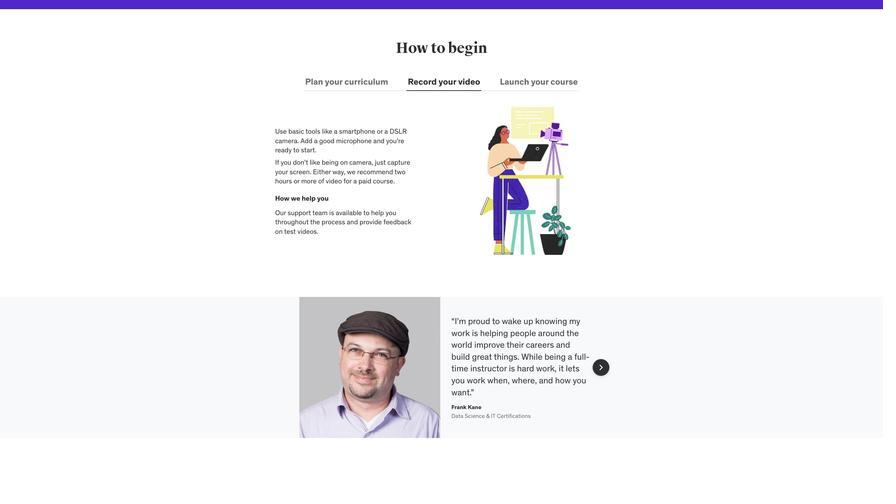 Task type: describe. For each thing, give the bounding box(es) containing it.
to inside use basic tools like a smartphone or a dslr camera. add a good microphone and you're ready to start.
[[293, 146, 300, 154]]

our support team is available to help you throughout the process and provide feedback on test videos.
[[275, 208, 412, 236]]

build
[[452, 351, 470, 362]]

you up team
[[317, 194, 329, 202]]

the inside "i'm proud to wake up knowing my work is helping people around the world improve their careers and build great things. while being a full- time instructor is hard work, it lets you work when, where, and how you want."
[[567, 328, 579, 339]]

kane
[[468, 404, 482, 411]]

0 vertical spatial help
[[302, 194, 316, 202]]

on inside if you don't like being on camera, just capture your screen. either way, we recommend two hours or more of video for a paid course.
[[340, 158, 348, 167]]

your inside if you don't like being on camera, just capture your screen. either way, we recommend two hours or more of video for a paid course.
[[275, 167, 288, 176]]

when,
[[488, 375, 510, 386]]

help inside our support team is available to help you throughout the process and provide feedback on test videos.
[[371, 208, 384, 217]]

begin
[[448, 39, 488, 57]]

don't
[[293, 158, 308, 167]]

start.
[[301, 146, 317, 154]]

their
[[507, 339, 524, 350]]

curriculum
[[345, 76, 388, 87]]

a inside if you don't like being on camera, just capture your screen. either way, we recommend two hours or more of video for a paid course.
[[354, 177, 357, 185]]

you're
[[386, 136, 405, 145]]

and inside our support team is available to help you throughout the process and provide feedback on test videos.
[[347, 218, 358, 226]]

or inside use basic tools like a smartphone or a dslr camera. add a good microphone and you're ready to start.
[[377, 127, 383, 136]]

people
[[511, 328, 536, 339]]

frank kane data science & it certifications
[[452, 404, 531, 420]]

dslr
[[390, 127, 407, 136]]

use
[[275, 127, 287, 136]]

your for plan
[[325, 76, 343, 87]]

my
[[570, 316, 581, 327]]

like for tools
[[322, 127, 333, 136]]

and inside use basic tools like a smartphone or a dslr camera. add a good microphone and you're ready to start.
[[374, 136, 385, 145]]

how
[[556, 375, 571, 386]]

more
[[301, 177, 317, 185]]

to inside our support team is available to help you throughout the process and provide feedback on test videos.
[[364, 208, 370, 217]]

how we help you
[[275, 194, 329, 202]]

for
[[344, 177, 352, 185]]

how for how we help you
[[275, 194, 290, 202]]

you inside if you don't like being on camera, just capture your screen. either way, we recommend two hours or more of video for a paid course.
[[281, 158, 292, 167]]

tools
[[306, 127, 321, 136]]

great
[[472, 351, 492, 362]]

and down work,
[[539, 375, 554, 386]]

while
[[522, 351, 543, 362]]

your for record
[[439, 76, 457, 87]]

science
[[465, 413, 485, 420]]

frank
[[452, 404, 467, 411]]

capture
[[388, 158, 411, 167]]

record
[[408, 76, 437, 87]]

recommend
[[357, 167, 393, 176]]

full-
[[575, 351, 590, 362]]

screen.
[[290, 167, 312, 176]]

feedback
[[384, 218, 412, 226]]

proud
[[468, 316, 491, 327]]

data
[[452, 413, 464, 420]]

1 horizontal spatial is
[[472, 328, 478, 339]]

carousel element
[[282, 297, 610, 438]]

knowing
[[536, 316, 568, 327]]

plan
[[305, 76, 323, 87]]

world
[[452, 339, 473, 350]]

record your video
[[408, 76, 481, 87]]

basic
[[289, 127, 304, 136]]

tab list containing plan your curriculum
[[304, 74, 580, 91]]

want."
[[452, 387, 474, 398]]

"i'm
[[452, 316, 466, 327]]

record your video button
[[407, 74, 482, 90]]

time
[[452, 363, 469, 374]]

test
[[284, 227, 296, 236]]

"i'm proud to wake up knowing my work is helping people around the world improve their careers and build great things. while being a full- time instructor is hard work, it lets you work when, where, and how you want."
[[452, 316, 590, 398]]

work,
[[537, 363, 557, 374]]

your for launch
[[531, 76, 549, 87]]

course.
[[373, 177, 395, 185]]

videos.
[[298, 227, 319, 236]]

use basic tools like a smartphone or a dslr camera. add a good microphone and you're ready to start.
[[275, 127, 407, 154]]

ready
[[275, 146, 292, 154]]

we inside if you don't like being on camera, just capture your screen. either way, we recommend two hours or more of video for a paid course.
[[347, 167, 356, 176]]

camera,
[[350, 158, 373, 167]]

paid
[[359, 177, 372, 185]]

is inside our support team is available to help you throughout the process and provide feedback on test videos.
[[330, 208, 334, 217]]



Task type: locate. For each thing, give the bounding box(es) containing it.
you up feedback
[[386, 208, 397, 217]]

0 horizontal spatial or
[[294, 177, 300, 185]]

1 vertical spatial work
[[467, 375, 486, 386]]

0 vertical spatial on
[[340, 158, 348, 167]]

&
[[487, 413, 490, 420]]

1 horizontal spatial or
[[377, 127, 383, 136]]

0 horizontal spatial like
[[310, 158, 320, 167]]

a up good
[[334, 127, 338, 136]]

throughout
[[275, 218, 309, 226]]

is down things. on the right bottom of page
[[509, 363, 515, 374]]

a right add
[[314, 136, 318, 145]]

is down proud
[[472, 328, 478, 339]]

process
[[322, 218, 345, 226]]

we up "for" at the top
[[347, 167, 356, 176]]

0 horizontal spatial is
[[330, 208, 334, 217]]

1 horizontal spatial help
[[371, 208, 384, 217]]

0 horizontal spatial video
[[326, 177, 342, 185]]

helping
[[480, 328, 509, 339]]

a left full-
[[568, 351, 573, 362]]

0 vertical spatial being
[[322, 158, 339, 167]]

careers
[[526, 339, 554, 350]]

help down more
[[302, 194, 316, 202]]

how up our
[[275, 194, 290, 202]]

being inside "i'm proud to wake up knowing my work is helping people around the world improve their careers and build great things. while being a full- time instructor is hard work, it lets you work when, where, and how you want."
[[545, 351, 566, 362]]

being up it
[[545, 351, 566, 362]]

video inside if you don't like being on camera, just capture your screen. either way, we recommend two hours or more of video for a paid course.
[[326, 177, 342, 185]]

way,
[[333, 167, 346, 176]]

and down around
[[557, 339, 571, 350]]

video down way,
[[326, 177, 342, 185]]

your
[[325, 76, 343, 87], [439, 76, 457, 87], [531, 76, 549, 87], [275, 167, 288, 176]]

we
[[347, 167, 356, 176], [291, 194, 300, 202]]

help up provide on the left
[[371, 208, 384, 217]]

0 vertical spatial the
[[310, 218, 320, 226]]

to up helping
[[493, 316, 500, 327]]

1 vertical spatial or
[[294, 177, 300, 185]]

0 vertical spatial or
[[377, 127, 383, 136]]

1 vertical spatial we
[[291, 194, 300, 202]]

0 horizontal spatial the
[[310, 218, 320, 226]]

smartphone
[[339, 127, 376, 136]]

like
[[322, 127, 333, 136], [310, 158, 320, 167]]

launch
[[500, 76, 530, 87]]

being up either
[[322, 158, 339, 167]]

you inside our support team is available to help you throughout the process and provide feedback on test videos.
[[386, 208, 397, 217]]

hours
[[275, 177, 292, 185]]

on left test
[[275, 227, 283, 236]]

provide
[[360, 218, 382, 226]]

the
[[310, 218, 320, 226], [567, 328, 579, 339]]

and down available
[[347, 218, 358, 226]]

0 vertical spatial is
[[330, 208, 334, 217]]

1 vertical spatial how
[[275, 194, 290, 202]]

the down my
[[567, 328, 579, 339]]

a left the dslr at the left top of page
[[385, 127, 388, 136]]

the down team
[[310, 218, 320, 226]]

two
[[395, 167, 406, 176]]

where,
[[512, 375, 537, 386]]

1 vertical spatial the
[[567, 328, 579, 339]]

hard
[[517, 363, 535, 374]]

1 vertical spatial video
[[326, 177, 342, 185]]

if you don't like being on camera, just capture your screen. either way, we recommend two hours or more of video for a paid course.
[[275, 158, 411, 185]]

microphone
[[336, 136, 372, 145]]

work
[[452, 328, 470, 339], [467, 375, 486, 386]]

plan your curriculum
[[305, 76, 388, 87]]

things.
[[494, 351, 520, 362]]

how up record
[[396, 39, 429, 57]]

certifications
[[497, 413, 531, 420]]

tab list
[[304, 74, 580, 91]]

1 horizontal spatial being
[[545, 351, 566, 362]]

0 horizontal spatial being
[[322, 158, 339, 167]]

1 horizontal spatial the
[[567, 328, 579, 339]]

or left the dslr at the left top of page
[[377, 127, 383, 136]]

to left the start.
[[293, 146, 300, 154]]

wake
[[502, 316, 522, 327]]

like for don't
[[310, 158, 320, 167]]

like up good
[[322, 127, 333, 136]]

you down time
[[452, 375, 465, 386]]

camera.
[[275, 136, 299, 145]]

if
[[275, 158, 279, 167]]

good
[[319, 136, 335, 145]]

is up process
[[330, 208, 334, 217]]

next image
[[596, 362, 607, 373]]

2 vertical spatial is
[[509, 363, 515, 374]]

1 horizontal spatial on
[[340, 158, 348, 167]]

how to begin
[[396, 39, 488, 57]]

1 horizontal spatial like
[[322, 127, 333, 136]]

1 horizontal spatial we
[[347, 167, 356, 176]]

1 vertical spatial help
[[371, 208, 384, 217]]

1 vertical spatial being
[[545, 351, 566, 362]]

improve
[[475, 339, 505, 350]]

0 horizontal spatial help
[[302, 194, 316, 202]]

you right if
[[281, 158, 292, 167]]

0 horizontal spatial on
[[275, 227, 283, 236]]

1 vertical spatial like
[[310, 158, 320, 167]]

work up "world"
[[452, 328, 470, 339]]

to inside "i'm proud to wake up knowing my work is helping people around the world improve their careers and build great things. while being a full- time instructor is hard work, it lets you work when, where, and how you want."
[[493, 316, 500, 327]]

2 horizontal spatial is
[[509, 363, 515, 374]]

a inside "i'm proud to wake up knowing my work is helping people around the world improve their careers and build great things. while being a full- time instructor is hard work, it lets you work when, where, and how you want."
[[568, 351, 573, 362]]

to
[[431, 39, 446, 57], [293, 146, 300, 154], [364, 208, 370, 217], [493, 316, 500, 327]]

either
[[313, 167, 331, 176]]

or inside if you don't like being on camera, just capture your screen. either way, we recommend two hours or more of video for a paid course.
[[294, 177, 300, 185]]

your left course
[[531, 76, 549, 87]]

0 horizontal spatial we
[[291, 194, 300, 202]]

1 horizontal spatial how
[[396, 39, 429, 57]]

0 vertical spatial we
[[347, 167, 356, 176]]

it
[[559, 363, 564, 374]]

how
[[396, 39, 429, 57], [275, 194, 290, 202]]

your up the hours
[[275, 167, 288, 176]]

around
[[539, 328, 565, 339]]

0 vertical spatial like
[[322, 127, 333, 136]]

and
[[374, 136, 385, 145], [347, 218, 358, 226], [557, 339, 571, 350], [539, 375, 554, 386]]

you
[[281, 158, 292, 167], [317, 194, 329, 202], [386, 208, 397, 217], [452, 375, 465, 386], [573, 375, 587, 386]]

work down "instructor"
[[467, 375, 486, 386]]

course
[[551, 76, 578, 87]]

0 horizontal spatial how
[[275, 194, 290, 202]]

on
[[340, 158, 348, 167], [275, 227, 283, 236]]

instructor
[[471, 363, 507, 374]]

launch your course
[[500, 76, 578, 87]]

0 vertical spatial video
[[459, 76, 481, 87]]

or down screen. at left
[[294, 177, 300, 185]]

your right plan
[[325, 76, 343, 87]]

1 vertical spatial on
[[275, 227, 283, 236]]

your right record
[[439, 76, 457, 87]]

to up provide on the left
[[364, 208, 370, 217]]

video down begin
[[459, 76, 481, 87]]

how for how to begin
[[396, 39, 429, 57]]

you down the lets
[[573, 375, 587, 386]]

of
[[319, 177, 324, 185]]

on up way,
[[340, 158, 348, 167]]

to left begin
[[431, 39, 446, 57]]

we up support
[[291, 194, 300, 202]]

like up either
[[310, 158, 320, 167]]

is
[[330, 208, 334, 217], [472, 328, 478, 339], [509, 363, 515, 374]]

being
[[322, 158, 339, 167], [545, 351, 566, 362]]

the inside our support team is available to help you throughout the process and provide feedback on test videos.
[[310, 218, 320, 226]]

on inside our support team is available to help you throughout the process and provide feedback on test videos.
[[275, 227, 283, 236]]

1 vertical spatial is
[[472, 328, 478, 339]]

being inside if you don't like being on camera, just capture your screen. either way, we recommend two hours or more of video for a paid course.
[[322, 158, 339, 167]]

a right "for" at the top
[[354, 177, 357, 185]]

1 horizontal spatial video
[[459, 76, 481, 87]]

up
[[524, 316, 534, 327]]

it
[[491, 413, 496, 420]]

like inside if you don't like being on camera, just capture your screen. either way, we recommend two hours or more of video for a paid course.
[[310, 158, 320, 167]]

just
[[375, 158, 386, 167]]

plan your curriculum button
[[304, 74, 390, 90]]

our
[[275, 208, 286, 217]]

0 vertical spatial work
[[452, 328, 470, 339]]

add
[[301, 136, 313, 145]]

video inside button
[[459, 76, 481, 87]]

0 vertical spatial how
[[396, 39, 429, 57]]

help
[[302, 194, 316, 202], [371, 208, 384, 217]]

lets
[[566, 363, 580, 374]]

available
[[336, 208, 362, 217]]

video
[[459, 76, 481, 87], [326, 177, 342, 185]]

and left you're
[[374, 136, 385, 145]]

a
[[334, 127, 338, 136], [385, 127, 388, 136], [314, 136, 318, 145], [354, 177, 357, 185], [568, 351, 573, 362]]

support
[[288, 208, 311, 217]]

like inside use basic tools like a smartphone or a dslr camera. add a good microphone and you're ready to start.
[[322, 127, 333, 136]]

team
[[313, 208, 328, 217]]

launch your course button
[[499, 74, 580, 90]]



Task type: vqa. For each thing, say whether or not it's contained in the screenshot.
Core
no



